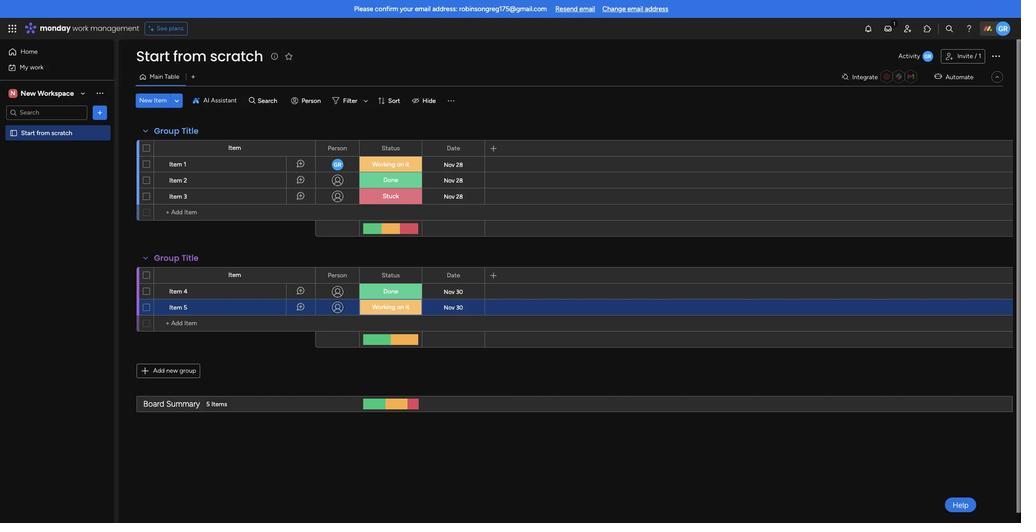 Task type: vqa. For each thing, say whether or not it's contained in the screenshot.
9 corresponding to top 9 BUTTON
no



Task type: describe. For each thing, give the bounding box(es) containing it.
1 horizontal spatial scratch
[[210, 46, 263, 66]]

invite
[[958, 52, 974, 60]]

invite / 1 button
[[942, 49, 986, 64]]

greg robinson image
[[997, 22, 1011, 36]]

email for resend email
[[580, 5, 596, 13]]

invite / 1
[[958, 52, 982, 60]]

ai logo image
[[193, 97, 200, 104]]

2 on from the top
[[397, 304, 404, 311]]

home button
[[5, 45, 96, 59]]

autopilot image
[[935, 71, 943, 82]]

item 3
[[169, 193, 187, 201]]

workspace selection element
[[9, 88, 75, 99]]

inbox image
[[884, 24, 893, 33]]

date for first date field
[[447, 145, 460, 152]]

n
[[11, 89, 15, 97]]

help image
[[965, 24, 974, 33]]

workspace options image
[[95, 89, 104, 98]]

new item button
[[136, 94, 170, 108]]

menu image
[[447, 96, 456, 105]]

1 on from the top
[[397, 161, 404, 169]]

filter
[[343, 97, 358, 105]]

main table
[[150, 73, 179, 81]]

nov 28 for working on it
[[444, 162, 463, 168]]

title for 2nd date field from the top of the page the person field
[[182, 253, 199, 264]]

0 vertical spatial start from scratch
[[136, 46, 263, 66]]

work for my
[[30, 63, 44, 71]]

ai
[[204, 97, 210, 104]]

dapulse integrations image
[[843, 74, 849, 80]]

my work button
[[5, 60, 96, 75]]

start from scratch inside list box
[[21, 129, 72, 137]]

1 done from the top
[[384, 177, 398, 184]]

2 30 from the top
[[456, 305, 463, 311]]

Search field
[[256, 95, 283, 107]]

new workspace
[[21, 89, 74, 97]]

select product image
[[8, 24, 17, 33]]

0 vertical spatial from
[[173, 46, 207, 66]]

add new group
[[153, 367, 196, 375]]

workspace
[[38, 89, 74, 97]]

+ Add Item text field
[[159, 208, 311, 218]]

angle down image
[[175, 97, 179, 104]]

monday work management
[[40, 23, 139, 34]]

group
[[180, 367, 196, 375]]

new for new item
[[139, 97, 152, 104]]

sort button
[[374, 94, 406, 108]]

resend
[[556, 5, 578, 13]]

my
[[20, 63, 28, 71]]

integrate
[[853, 73, 879, 81]]

please confirm your email address: robinsongreg175@gmail.com
[[354, 5, 547, 13]]

group for 2nd date field from the top of the page
[[154, 253, 180, 264]]

2 working on it from the top
[[372, 304, 410, 311]]

28 for done
[[456, 177, 463, 184]]

Start from scratch field
[[134, 46, 266, 66]]

Search in workspace field
[[19, 108, 75, 118]]

sort
[[388, 97, 400, 105]]

4 nov from the top
[[444, 289, 455, 296]]

new item
[[139, 97, 167, 104]]

1 nov 30 from the top
[[444, 289, 463, 296]]

arrow down image
[[361, 95, 371, 106]]

nov 28 for stuck
[[444, 193, 463, 200]]

new
[[166, 367, 178, 375]]

assistant
[[211, 97, 237, 104]]

start inside list box
[[21, 129, 35, 137]]

please
[[354, 5, 374, 13]]

item 4
[[169, 288, 188, 296]]

28 for working on it
[[456, 162, 463, 168]]

activity button
[[896, 49, 938, 64]]

nov for done
[[444, 177, 455, 184]]

group title field for 2nd date field from the top of the page the person field
[[152, 253, 201, 264]]

group title for the person field associated with first date field
[[154, 125, 199, 137]]

see plans button
[[145, 22, 188, 35]]

automate
[[946, 73, 974, 81]]

search everything image
[[946, 24, 955, 33]]

start from scratch list box
[[0, 124, 114, 262]]

0 horizontal spatial 5
[[184, 304, 187, 312]]

nov for working on it
[[444, 162, 455, 168]]

board
[[143, 400, 164, 409]]

resend email
[[556, 5, 596, 13]]

scratch inside list box
[[51, 129, 72, 137]]

options image
[[95, 108, 104, 117]]

robinsongreg175@gmail.com
[[460, 5, 547, 13]]

1 working on it from the top
[[372, 161, 410, 169]]

nov 28 for done
[[444, 177, 463, 184]]

workspace image
[[9, 89, 17, 98]]

email for change email address
[[628, 5, 644, 13]]

nov for stuck
[[444, 193, 455, 200]]

board summary
[[143, 400, 200, 409]]

stuck
[[383, 193, 399, 200]]

0 horizontal spatial 1
[[184, 161, 186, 169]]

1 image
[[891, 18, 899, 28]]

add new group button
[[137, 364, 200, 379]]

main
[[150, 73, 163, 81]]

v2 search image
[[249, 96, 256, 106]]

from inside list box
[[37, 129, 50, 137]]



Task type: locate. For each thing, give the bounding box(es) containing it.
1 horizontal spatial 5
[[206, 401, 210, 409]]

plans
[[169, 25, 184, 32]]

1 vertical spatial nov 30
[[444, 305, 463, 311]]

2 done from the top
[[384, 288, 398, 296]]

2 title from the top
[[182, 253, 199, 264]]

2 nov 28 from the top
[[444, 177, 463, 184]]

0 vertical spatial 5
[[184, 304, 187, 312]]

0 horizontal spatial start
[[21, 129, 35, 137]]

email right your
[[415, 5, 431, 13]]

collapse board header image
[[994, 73, 1002, 81]]

28
[[456, 162, 463, 168], [456, 177, 463, 184], [456, 193, 463, 200]]

1 vertical spatial scratch
[[51, 129, 72, 137]]

0 vertical spatial 30
[[456, 289, 463, 296]]

30
[[456, 289, 463, 296], [456, 305, 463, 311]]

3 nov from the top
[[444, 193, 455, 200]]

0 vertical spatial person
[[302, 97, 321, 105]]

2 date field from the top
[[445, 271, 463, 281]]

0 horizontal spatial work
[[30, 63, 44, 71]]

work
[[72, 23, 89, 34], [30, 63, 44, 71]]

nov 30
[[444, 289, 463, 296], [444, 305, 463, 311]]

date for 2nd date field from the top of the page
[[447, 272, 460, 279]]

2 working from the top
[[372, 304, 396, 311]]

1 up 2
[[184, 161, 186, 169]]

3 nov 28 from the top
[[444, 193, 463, 200]]

group for first date field
[[154, 125, 180, 137]]

group title field for the person field associated with first date field
[[152, 125, 201, 137]]

1 group from the top
[[154, 125, 180, 137]]

1 28 from the top
[[456, 162, 463, 168]]

2 status field from the top
[[380, 271, 402, 281]]

0 vertical spatial 28
[[456, 162, 463, 168]]

1 email from the left
[[415, 5, 431, 13]]

0 horizontal spatial new
[[21, 89, 36, 97]]

1 vertical spatial nov 28
[[444, 177, 463, 184]]

scratch
[[210, 46, 263, 66], [51, 129, 72, 137]]

status
[[382, 145, 400, 152], [382, 272, 400, 279]]

title for the person field associated with first date field
[[182, 125, 199, 137]]

apps image
[[924, 24, 933, 33]]

1 group title from the top
[[154, 125, 199, 137]]

person for 2nd date field from the top of the page the person field
[[328, 272, 347, 279]]

item 1
[[169, 161, 186, 169]]

work for monday
[[72, 23, 89, 34]]

new inside button
[[139, 97, 152, 104]]

2 vertical spatial nov 28
[[444, 193, 463, 200]]

0 horizontal spatial start from scratch
[[21, 129, 72, 137]]

0 vertical spatial nov 30
[[444, 289, 463, 296]]

3 email from the left
[[628, 5, 644, 13]]

1 vertical spatial from
[[37, 129, 50, 137]]

1 vertical spatial done
[[384, 288, 398, 296]]

5 left items on the left bottom
[[206, 401, 210, 409]]

monday
[[40, 23, 71, 34]]

1 nov from the top
[[444, 162, 455, 168]]

nov
[[444, 162, 455, 168], [444, 177, 455, 184], [444, 193, 455, 200], [444, 289, 455, 296], [444, 305, 455, 311]]

3
[[184, 193, 187, 201]]

main table button
[[136, 70, 186, 84]]

resend email link
[[556, 5, 596, 13]]

title
[[182, 125, 199, 137], [182, 253, 199, 264]]

group title for 2nd date field from the top of the page the person field
[[154, 253, 199, 264]]

activity
[[899, 52, 921, 60]]

1 vertical spatial it
[[406, 304, 410, 311]]

0 vertical spatial status field
[[380, 144, 402, 153]]

hide
[[423, 97, 436, 105]]

management
[[90, 23, 139, 34]]

1 nov 28 from the top
[[444, 162, 463, 168]]

0 horizontal spatial email
[[415, 5, 431, 13]]

item 5
[[169, 304, 187, 312]]

2 28 from the top
[[456, 177, 463, 184]]

5 items
[[206, 401, 227, 409]]

from down search in workspace field
[[37, 129, 50, 137]]

table
[[165, 73, 179, 81]]

group title
[[154, 125, 199, 137], [154, 253, 199, 264]]

1 vertical spatial 5
[[206, 401, 210, 409]]

option
[[0, 125, 114, 127]]

1 status from the top
[[382, 145, 400, 152]]

start right public board image
[[21, 129, 35, 137]]

ai assistant
[[204, 97, 237, 104]]

28 for stuck
[[456, 193, 463, 200]]

filter button
[[329, 94, 371, 108]]

group title field up item 4
[[152, 253, 201, 264]]

1 vertical spatial status
[[382, 272, 400, 279]]

0 horizontal spatial from
[[37, 129, 50, 137]]

group title field down angle down icon at the top left of the page
[[152, 125, 201, 137]]

group
[[154, 125, 180, 137], [154, 253, 180, 264]]

new right the n
[[21, 89, 36, 97]]

0 vertical spatial date field
[[445, 144, 463, 153]]

4
[[184, 288, 188, 296]]

2 horizontal spatial email
[[628, 5, 644, 13]]

2 status from the top
[[382, 272, 400, 279]]

from
[[173, 46, 207, 66], [37, 129, 50, 137]]

1 vertical spatial working on it
[[372, 304, 410, 311]]

start
[[136, 46, 170, 66], [21, 129, 35, 137]]

0 vertical spatial group
[[154, 125, 180, 137]]

0 vertical spatial person field
[[326, 144, 350, 153]]

0 horizontal spatial scratch
[[51, 129, 72, 137]]

show board description image
[[270, 52, 280, 61]]

0 vertical spatial done
[[384, 177, 398, 184]]

0 vertical spatial group title field
[[152, 125, 201, 137]]

Status field
[[380, 144, 402, 153], [380, 271, 402, 281]]

change email address link
[[603, 5, 669, 13]]

0 vertical spatial nov 28
[[444, 162, 463, 168]]

working
[[372, 161, 396, 169], [372, 304, 396, 311]]

items
[[212, 401, 227, 409]]

start up main
[[136, 46, 170, 66]]

0 vertical spatial working on it
[[372, 161, 410, 169]]

5 nov from the top
[[444, 305, 455, 311]]

1 horizontal spatial 1
[[979, 52, 982, 60]]

new
[[21, 89, 36, 97], [139, 97, 152, 104]]

1 date field from the top
[[445, 144, 463, 153]]

1 vertical spatial person
[[328, 145, 347, 152]]

title down ai logo
[[182, 125, 199, 137]]

1 vertical spatial person field
[[326, 271, 350, 281]]

scratch left "show board description" image
[[210, 46, 263, 66]]

0 vertical spatial on
[[397, 161, 404, 169]]

status for 1st status 'field' from the bottom
[[382, 272, 400, 279]]

title up 4
[[182, 253, 199, 264]]

Group Title field
[[152, 125, 201, 137], [152, 253, 201, 264]]

done
[[384, 177, 398, 184], [384, 288, 398, 296]]

1 person field from the top
[[326, 144, 350, 153]]

group down angle down icon at the top left of the page
[[154, 125, 180, 137]]

0 vertical spatial 1
[[979, 52, 982, 60]]

5
[[184, 304, 187, 312], [206, 401, 210, 409]]

1 group title field from the top
[[152, 125, 201, 137]]

2 it from the top
[[406, 304, 410, 311]]

see
[[157, 25, 167, 32]]

Date field
[[445, 144, 463, 153], [445, 271, 463, 281]]

person field for 2nd date field from the top of the page
[[326, 271, 350, 281]]

0 vertical spatial it
[[406, 161, 410, 169]]

group title up item 4
[[154, 253, 199, 264]]

1 status field from the top
[[380, 144, 402, 153]]

0 vertical spatial title
[[182, 125, 199, 137]]

work inside button
[[30, 63, 44, 71]]

2 vertical spatial person
[[328, 272, 347, 279]]

1 vertical spatial 28
[[456, 177, 463, 184]]

address:
[[433, 5, 458, 13]]

new inside workspace selection element
[[21, 89, 36, 97]]

0 vertical spatial date
[[447, 145, 460, 152]]

0 vertical spatial work
[[72, 23, 89, 34]]

email right change
[[628, 5, 644, 13]]

confirm
[[375, 5, 398, 13]]

1 vertical spatial group title field
[[152, 253, 201, 264]]

public board image
[[9, 129, 18, 137]]

0 vertical spatial group title
[[154, 125, 199, 137]]

person inside popup button
[[302, 97, 321, 105]]

5 down 4
[[184, 304, 187, 312]]

person field for first date field
[[326, 144, 350, 153]]

options image
[[991, 51, 1002, 61]]

2 nov 30 from the top
[[444, 305, 463, 311]]

1 title from the top
[[182, 125, 199, 137]]

1 vertical spatial group title
[[154, 253, 199, 264]]

+ Add Item text field
[[159, 319, 311, 329]]

help
[[953, 501, 969, 510]]

on
[[397, 161, 404, 169], [397, 304, 404, 311]]

0 vertical spatial status
[[382, 145, 400, 152]]

1 vertical spatial start
[[21, 129, 35, 137]]

1 vertical spatial 30
[[456, 305, 463, 311]]

from up add view image
[[173, 46, 207, 66]]

status for second status 'field' from the bottom
[[382, 145, 400, 152]]

email right resend
[[580, 5, 596, 13]]

working on it
[[372, 161, 410, 169], [372, 304, 410, 311]]

1 horizontal spatial email
[[580, 5, 596, 13]]

scratch down search in workspace field
[[51, 129, 72, 137]]

2 person field from the top
[[326, 271, 350, 281]]

hide button
[[409, 94, 442, 108]]

my work
[[20, 63, 44, 71]]

1 vertical spatial status field
[[380, 271, 402, 281]]

address
[[645, 5, 669, 13]]

group up item 4
[[154, 253, 180, 264]]

1 vertical spatial date field
[[445, 271, 463, 281]]

item
[[154, 97, 167, 104], [228, 144, 241, 152], [169, 161, 182, 169], [169, 177, 182, 185], [169, 193, 182, 201], [228, 272, 241, 279], [169, 288, 182, 296], [169, 304, 182, 312]]

it
[[406, 161, 410, 169], [406, 304, 410, 311]]

1 it from the top
[[406, 161, 410, 169]]

person
[[302, 97, 321, 105], [328, 145, 347, 152], [328, 272, 347, 279]]

Person field
[[326, 144, 350, 153], [326, 271, 350, 281]]

ai assistant button
[[189, 94, 241, 108]]

1
[[979, 52, 982, 60], [184, 161, 186, 169]]

0 vertical spatial working
[[372, 161, 396, 169]]

work right the my
[[30, 63, 44, 71]]

2 group from the top
[[154, 253, 180, 264]]

1 working from the top
[[372, 161, 396, 169]]

1 horizontal spatial new
[[139, 97, 152, 104]]

1 vertical spatial group
[[154, 253, 180, 264]]

your
[[400, 5, 414, 13]]

1 right /
[[979, 52, 982, 60]]

home
[[21, 48, 38, 56]]

start from scratch down search in workspace field
[[21, 129, 72, 137]]

1 vertical spatial title
[[182, 253, 199, 264]]

date
[[447, 145, 460, 152], [447, 272, 460, 279]]

work right monday
[[72, 23, 89, 34]]

invite members image
[[904, 24, 913, 33]]

0 vertical spatial start
[[136, 46, 170, 66]]

1 horizontal spatial start
[[136, 46, 170, 66]]

0 vertical spatial scratch
[[210, 46, 263, 66]]

3 28 from the top
[[456, 193, 463, 200]]

1 vertical spatial work
[[30, 63, 44, 71]]

summary
[[166, 400, 200, 409]]

1 date from the top
[[447, 145, 460, 152]]

add view image
[[192, 74, 195, 80]]

1 30 from the top
[[456, 289, 463, 296]]

add to favorites image
[[285, 52, 294, 61]]

new for new workspace
[[21, 89, 36, 97]]

2 email from the left
[[580, 5, 596, 13]]

nov 28
[[444, 162, 463, 168], [444, 177, 463, 184], [444, 193, 463, 200]]

start from scratch up add view image
[[136, 46, 263, 66]]

2 group title from the top
[[154, 253, 199, 264]]

email
[[415, 5, 431, 13], [580, 5, 596, 13], [628, 5, 644, 13]]

start from scratch
[[136, 46, 263, 66], [21, 129, 72, 137]]

1 inside button
[[979, 52, 982, 60]]

1 vertical spatial start from scratch
[[21, 129, 72, 137]]

1 vertical spatial working
[[372, 304, 396, 311]]

group title down angle down icon at the top left of the page
[[154, 125, 199, 137]]

2 vertical spatial 28
[[456, 193, 463, 200]]

2 date from the top
[[447, 272, 460, 279]]

notifications image
[[865, 24, 873, 33]]

2
[[184, 177, 187, 185]]

change email address
[[603, 5, 669, 13]]

1 vertical spatial 1
[[184, 161, 186, 169]]

person for the person field associated with first date field
[[328, 145, 347, 152]]

2 nov from the top
[[444, 177, 455, 184]]

1 horizontal spatial start from scratch
[[136, 46, 263, 66]]

1 horizontal spatial from
[[173, 46, 207, 66]]

1 vertical spatial date
[[447, 272, 460, 279]]

see plans
[[157, 25, 184, 32]]

/
[[975, 52, 978, 60]]

help button
[[946, 498, 977, 513]]

person button
[[287, 94, 326, 108]]

item 2
[[169, 177, 187, 185]]

add
[[153, 367, 165, 375]]

2 group title field from the top
[[152, 253, 201, 264]]

1 vertical spatial on
[[397, 304, 404, 311]]

new down main
[[139, 97, 152, 104]]

1 horizontal spatial work
[[72, 23, 89, 34]]

item inside button
[[154, 97, 167, 104]]

change
[[603, 5, 626, 13]]



